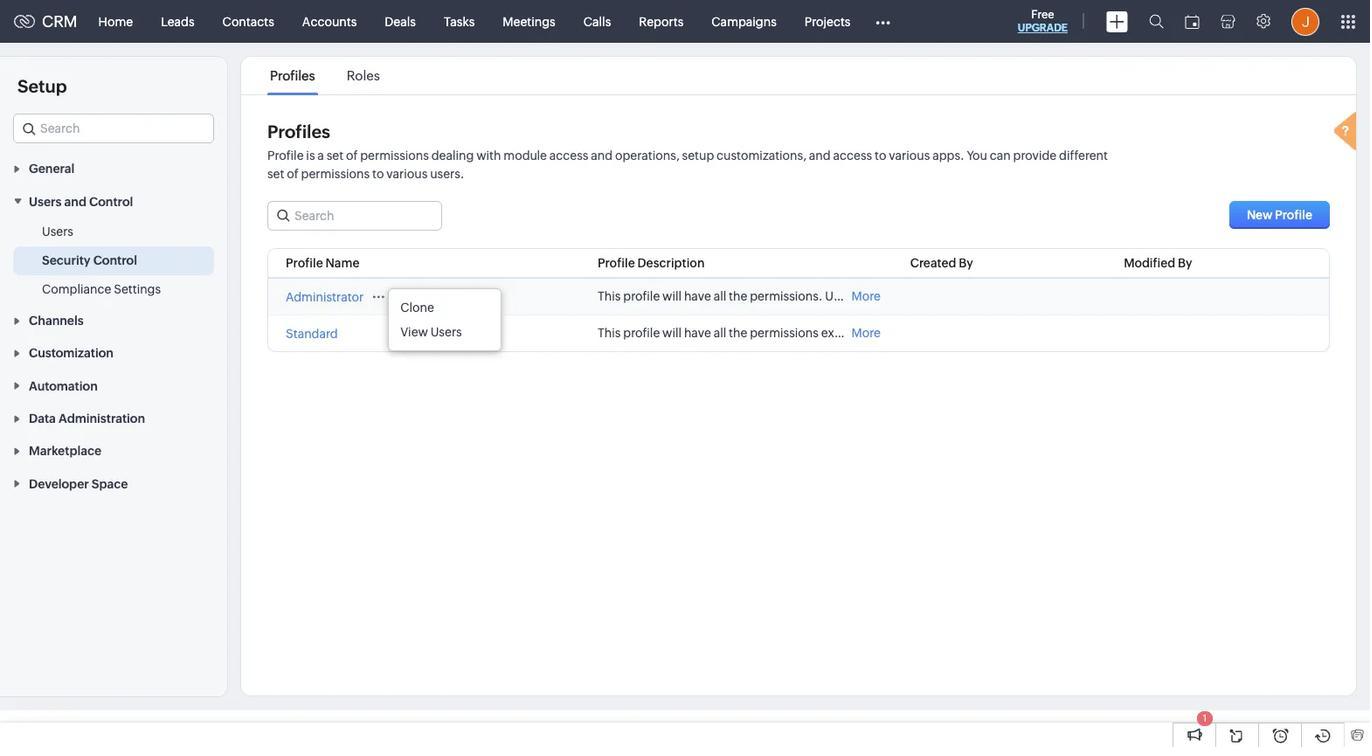 Task type: describe. For each thing, give the bounding box(es) containing it.
administrator link
[[286, 290, 364, 304]]

reports link
[[625, 0, 698, 42]]

accounts link
[[288, 0, 371, 42]]

module
[[504, 149, 547, 163]]

view users
[[401, 325, 462, 339]]

customization button
[[0, 337, 227, 369]]

calls
[[584, 14, 611, 28]]

clone
[[401, 301, 434, 315]]

roles link
[[344, 68, 383, 83]]

developer space button
[[0, 467, 227, 500]]

search element
[[1139, 0, 1175, 43]]

1 access from the left
[[550, 149, 589, 163]]

users and control region
[[0, 217, 227, 304]]

leads link
[[147, 0, 209, 42]]

all
[[714, 326, 727, 340]]

profile is a set of permissions dealing with module access and operations, setup customizations, and access to various apps. you can provide different set of permissions to various users.
[[268, 149, 1109, 181]]

1 horizontal spatial search text field
[[268, 202, 442, 230]]

roles
[[347, 68, 380, 83]]

standard
[[286, 327, 338, 341]]

search image
[[1150, 14, 1165, 29]]

data administration button
[[0, 402, 227, 435]]

1 more from the top
[[852, 290, 881, 304]]

with
[[477, 149, 501, 163]]

free
[[1032, 8, 1055, 21]]

will
[[663, 326, 682, 340]]

tasks link
[[430, 0, 489, 42]]

customizations,
[[717, 149, 807, 163]]

modified
[[1125, 256, 1176, 270]]

space
[[92, 477, 128, 491]]

upgrade
[[1018, 22, 1068, 34]]

projects
[[805, 14, 851, 28]]

contacts
[[223, 14, 274, 28]]

tasks
[[444, 14, 475, 28]]

1 vertical spatial of
[[287, 167, 299, 181]]

0 vertical spatial search text field
[[14, 115, 213, 143]]

new profile button
[[1230, 201, 1331, 229]]

create menu element
[[1096, 0, 1139, 42]]

users link
[[42, 223, 73, 240]]

created by
[[911, 256, 974, 270]]

0 vertical spatial permissions
[[360, 149, 429, 163]]

users and control button
[[0, 185, 227, 217]]

profile description
[[598, 256, 705, 270]]

crm link
[[14, 12, 77, 31]]

contacts link
[[209, 0, 288, 42]]

create menu image
[[1107, 11, 1129, 32]]

profile for profile description
[[598, 256, 635, 270]]

channels
[[29, 314, 84, 328]]

1 vertical spatial set
[[268, 167, 285, 181]]

accounts
[[302, 14, 357, 28]]

security control link
[[42, 252, 137, 269]]

have
[[684, 326, 712, 340]]

1 horizontal spatial and
[[591, 149, 613, 163]]

setup
[[682, 149, 715, 163]]

profile image
[[1292, 7, 1320, 35]]

marketplace button
[[0, 435, 227, 467]]

2 vertical spatial permissions
[[750, 326, 819, 340]]

privileges.
[[946, 326, 1006, 340]]

channels button
[[0, 304, 227, 337]]

developer
[[29, 477, 89, 491]]

meetings link
[[489, 0, 570, 42]]

standard link
[[286, 327, 338, 341]]

control inside dropdown button
[[89, 195, 133, 209]]

setup
[[17, 76, 67, 96]]

new profile
[[1248, 208, 1313, 222]]

new
[[1248, 208, 1273, 222]]

deals
[[385, 14, 416, 28]]

profiles link
[[268, 68, 318, 83]]

this profile will have all the permissions except administrative privileges.
[[598, 326, 1006, 340]]

home link
[[84, 0, 147, 42]]

administrative
[[863, 326, 944, 340]]

campaigns link
[[698, 0, 791, 42]]

users.
[[430, 167, 465, 181]]

help image
[[1331, 109, 1366, 157]]



Task type: locate. For each thing, give the bounding box(es) containing it.
1 vertical spatial to
[[372, 167, 384, 181]]

search text field up name
[[268, 202, 442, 230]]

2 horizontal spatial and
[[809, 149, 831, 163]]

profile name
[[286, 256, 360, 270]]

profile for profile name
[[286, 256, 323, 270]]

users for users
[[42, 224, 73, 238]]

1 horizontal spatial various
[[889, 149, 931, 163]]

general
[[29, 162, 75, 176]]

set
[[327, 149, 344, 163], [268, 167, 285, 181]]

more
[[852, 290, 881, 304], [852, 326, 881, 340]]

data
[[29, 412, 56, 426]]

1 vertical spatial more
[[852, 326, 881, 340]]

leads
[[161, 14, 195, 28]]

Search text field
[[14, 115, 213, 143], [268, 202, 442, 230]]

and left operations,
[[591, 149, 613, 163]]

customization
[[29, 347, 114, 361]]

reports
[[639, 14, 684, 28]]

1 vertical spatial permissions
[[301, 167, 370, 181]]

developer space
[[29, 477, 128, 491]]

to left apps. on the right of page
[[875, 149, 887, 163]]

profile inside "profile is a set of permissions dealing with module access and operations, setup customizations, and access to various apps. you can provide different set of permissions to various users."
[[268, 149, 304, 163]]

1 horizontal spatial access
[[834, 149, 873, 163]]

0 horizontal spatial set
[[268, 167, 285, 181]]

0 vertical spatial of
[[346, 149, 358, 163]]

profile left is
[[268, 149, 304, 163]]

various left the users.
[[387, 167, 428, 181]]

by
[[959, 256, 974, 270], [1179, 256, 1193, 270]]

0 horizontal spatial of
[[287, 167, 299, 181]]

calls link
[[570, 0, 625, 42]]

2 access from the left
[[834, 149, 873, 163]]

data administration
[[29, 412, 145, 426]]

profile left description
[[598, 256, 635, 270]]

projects link
[[791, 0, 865, 42]]

1 vertical spatial various
[[387, 167, 428, 181]]

0 horizontal spatial search text field
[[14, 115, 213, 143]]

users for users and control
[[29, 195, 62, 209]]

search text field up general dropdown button
[[14, 115, 213, 143]]

users
[[29, 195, 62, 209], [42, 224, 73, 238], [431, 325, 462, 339]]

1 horizontal spatial by
[[1179, 256, 1193, 270]]

marketplace
[[29, 445, 101, 459]]

profile for profile is a set of permissions dealing with module access and operations, setup customizations, and access to various apps. you can provide different set of permissions to various users.
[[268, 149, 304, 163]]

operations,
[[615, 149, 680, 163]]

calendar image
[[1186, 14, 1200, 28]]

dealing
[[432, 149, 474, 163]]

Other Modules field
[[865, 7, 903, 35]]

permissions down a
[[301, 167, 370, 181]]

by right 'modified'
[[1179, 256, 1193, 270]]

2 more from the top
[[852, 326, 881, 340]]

except
[[822, 326, 861, 340]]

profiles
[[270, 68, 315, 83], [268, 122, 330, 142]]

compliance settings
[[42, 282, 161, 296]]

control
[[89, 195, 133, 209], [93, 253, 137, 267]]

free upgrade
[[1018, 8, 1068, 34]]

profile left name
[[286, 256, 323, 270]]

compliance settings link
[[42, 280, 161, 298]]

permissions right the
[[750, 326, 819, 340]]

to left the users.
[[372, 167, 384, 181]]

0 horizontal spatial access
[[550, 149, 589, 163]]

security control
[[42, 253, 137, 267]]

0 horizontal spatial various
[[387, 167, 428, 181]]

users up 'security'
[[42, 224, 73, 238]]

0 vertical spatial to
[[875, 149, 887, 163]]

can
[[990, 149, 1011, 163]]

crm
[[42, 12, 77, 31]]

automation button
[[0, 369, 227, 402]]

access
[[550, 149, 589, 163], [834, 149, 873, 163]]

profiles up is
[[268, 122, 330, 142]]

is
[[306, 149, 315, 163]]

0 vertical spatial control
[[89, 195, 133, 209]]

profile
[[624, 326, 660, 340]]

modified by
[[1125, 256, 1193, 270]]

0 horizontal spatial by
[[959, 256, 974, 270]]

1 vertical spatial users
[[42, 224, 73, 238]]

0 vertical spatial users
[[29, 195, 62, 209]]

administrator
[[286, 290, 364, 304]]

you
[[967, 149, 988, 163]]

and right customizations,
[[809, 149, 831, 163]]

description
[[638, 256, 705, 270]]

1 vertical spatial search text field
[[268, 202, 442, 230]]

profile inside button
[[1276, 208, 1313, 222]]

list containing profiles
[[254, 57, 396, 94]]

list
[[254, 57, 396, 94]]

1 vertical spatial profiles
[[268, 122, 330, 142]]

1
[[1204, 713, 1208, 724]]

deals link
[[371, 0, 430, 42]]

this
[[598, 326, 621, 340]]

administration
[[59, 412, 145, 426]]

by for created by
[[959, 256, 974, 270]]

apps.
[[933, 149, 965, 163]]

general button
[[0, 152, 227, 185]]

0 horizontal spatial and
[[64, 195, 87, 209]]

1 horizontal spatial of
[[346, 149, 358, 163]]

name
[[326, 256, 360, 270]]

2 by from the left
[[1179, 256, 1193, 270]]

different
[[1060, 149, 1109, 163]]

home
[[98, 14, 133, 28]]

provide
[[1014, 149, 1057, 163]]

settings
[[114, 282, 161, 296]]

profile
[[268, 149, 304, 163], [1276, 208, 1313, 222], [286, 256, 323, 270], [598, 256, 635, 270]]

0 vertical spatial various
[[889, 149, 931, 163]]

users and control
[[29, 195, 133, 209]]

0 vertical spatial set
[[327, 149, 344, 163]]

users inside region
[[42, 224, 73, 238]]

0 vertical spatial more
[[852, 290, 881, 304]]

1 by from the left
[[959, 256, 974, 270]]

profile element
[[1282, 0, 1331, 42]]

users inside dropdown button
[[29, 195, 62, 209]]

various
[[889, 149, 931, 163], [387, 167, 428, 181]]

1 horizontal spatial to
[[875, 149, 887, 163]]

compliance
[[42, 282, 111, 296]]

the
[[729, 326, 748, 340]]

by for modified by
[[1179, 256, 1193, 270]]

a
[[318, 149, 324, 163]]

control down general dropdown button
[[89, 195, 133, 209]]

control up compliance settings link
[[93, 253, 137, 267]]

and up users link
[[64, 195, 87, 209]]

0 vertical spatial profiles
[[270, 68, 315, 83]]

meetings
[[503, 14, 556, 28]]

various left apps. on the right of page
[[889, 149, 931, 163]]

control inside region
[[93, 253, 137, 267]]

created
[[911, 256, 957, 270]]

by right created
[[959, 256, 974, 270]]

to
[[875, 149, 887, 163], [372, 167, 384, 181]]

campaigns
[[712, 14, 777, 28]]

profiles down accounts
[[270, 68, 315, 83]]

security
[[42, 253, 91, 267]]

2 vertical spatial users
[[431, 325, 462, 339]]

users right view
[[431, 325, 462, 339]]

automation
[[29, 379, 98, 393]]

1 vertical spatial control
[[93, 253, 137, 267]]

and inside users and control dropdown button
[[64, 195, 87, 209]]

profile right new at the right of the page
[[1276, 208, 1313, 222]]

of
[[346, 149, 358, 163], [287, 167, 299, 181]]

0 horizontal spatial to
[[372, 167, 384, 181]]

None field
[[13, 114, 214, 143]]

1 horizontal spatial set
[[327, 149, 344, 163]]

view
[[401, 325, 428, 339]]

permissions left dealing
[[360, 149, 429, 163]]

users up users link
[[29, 195, 62, 209]]



Task type: vqa. For each thing, say whether or not it's contained in the screenshot.
Details
no



